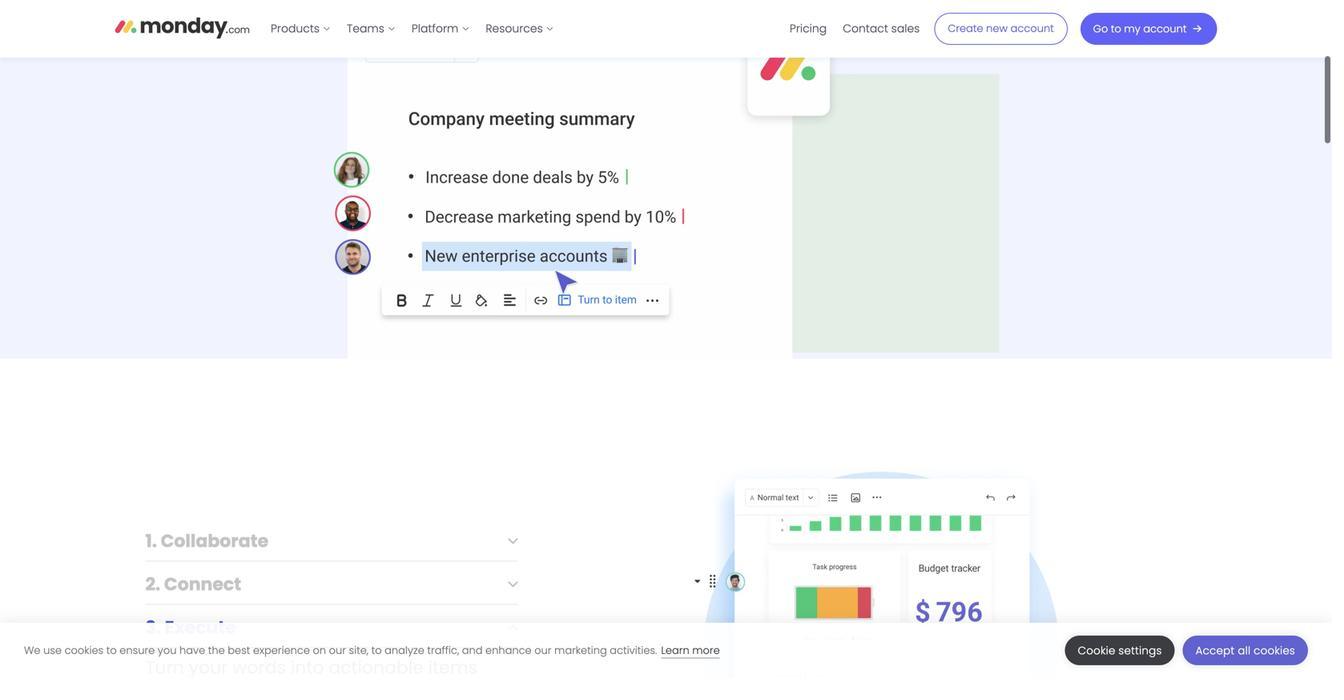Task type: describe. For each thing, give the bounding box(es) containing it.
settings
[[1119, 644, 1162, 659]]

1.
[[145, 529, 157, 554]]

the
[[208, 644, 225, 658]]

create new account button
[[935, 13, 1068, 45]]

group 1261163092 image
[[333, 0, 999, 359]]

marketing
[[555, 644, 607, 658]]

products link
[[263, 16, 339, 42]]

1. collaborate
[[145, 529, 269, 554]]

platform link
[[404, 16, 478, 42]]

cookies for all
[[1254, 644, 1296, 659]]

execute
[[165, 616, 236, 640]]

enhance
[[486, 644, 532, 658]]

experience
[[253, 644, 310, 658]]

my
[[1125, 22, 1141, 36]]

new
[[987, 21, 1008, 36]]

2 our from the left
[[535, 644, 552, 658]]

list containing pricing
[[782, 0, 928, 58]]

we use cookies to ensure you have the best experience on our site, to analyze traffic, and enhance our marketing activities. learn more
[[24, 644, 720, 658]]

pricing
[[790, 21, 827, 36]]

create
[[948, 21, 984, 36]]

teams link
[[339, 16, 404, 42]]

you
[[158, 644, 177, 658]]

learn
[[661, 644, 690, 658]]

go
[[1094, 22, 1108, 36]]

contact sales
[[843, 21, 920, 36]]

on
[[313, 644, 326, 658]]

pricing link
[[782, 16, 835, 42]]

accept
[[1196, 644, 1235, 659]]

go to my account
[[1094, 22, 1187, 36]]

more
[[693, 644, 720, 658]]

all
[[1238, 644, 1251, 659]]

learn more link
[[661, 644, 720, 659]]

cookie
[[1078, 644, 1116, 659]]

sales
[[892, 21, 920, 36]]

2. connect button
[[145, 573, 518, 597]]

analyze
[[385, 644, 425, 658]]

site,
[[349, 644, 369, 658]]

cookie settings button
[[1065, 636, 1175, 666]]

3.
[[145, 616, 161, 640]]

resources link
[[478, 16, 562, 42]]

use
[[43, 644, 62, 658]]



Task type: locate. For each thing, give the bounding box(es) containing it.
2 cookies from the left
[[1254, 644, 1296, 659]]

dialog containing cookie settings
[[0, 623, 1333, 679]]

3. execute tab
[[145, 616, 518, 679]]

contact sales link
[[835, 16, 928, 42]]

we
[[24, 644, 40, 658]]

to right site, on the left of page
[[371, 644, 382, 658]]

best
[[228, 644, 250, 658]]

ensure
[[120, 644, 155, 658]]

connect
[[164, 573, 241, 597]]

0 horizontal spatial to
[[106, 644, 117, 658]]

3. execute
[[145, 616, 236, 640]]

2.
[[145, 573, 160, 597]]

to right go
[[1111, 22, 1122, 36]]

to left the ensure
[[106, 644, 117, 658]]

3. execute button
[[145, 616, 518, 640]]

have
[[179, 644, 205, 658]]

cookies for use
[[65, 644, 103, 658]]

teams
[[347, 21, 385, 36]]

our right on
[[329, 644, 346, 658]]

1 horizontal spatial to
[[371, 644, 382, 658]]

our right enhance
[[535, 644, 552, 658]]

monday.com logo image
[[115, 10, 250, 44]]

to
[[1111, 22, 1122, 36], [106, 644, 117, 658], [371, 644, 382, 658]]

and
[[462, 644, 483, 658]]

traffic,
[[427, 644, 459, 658]]

account right my
[[1144, 22, 1187, 36]]

dialog
[[0, 623, 1333, 679]]

to inside go to my account button
[[1111, 22, 1122, 36]]

2 horizontal spatial to
[[1111, 22, 1122, 36]]

cookie settings
[[1078, 644, 1162, 659]]

collaborate
[[161, 529, 269, 554]]

1 list from the left
[[263, 0, 562, 58]]

1 horizontal spatial our
[[535, 644, 552, 658]]

0 horizontal spatial account
[[1011, 21, 1054, 36]]

accept all cookies
[[1196, 644, 1296, 659]]

platform
[[412, 21, 459, 36]]

1 cookies from the left
[[65, 644, 103, 658]]

1 horizontal spatial account
[[1144, 22, 1187, 36]]

cookies right 'use'
[[65, 644, 103, 658]]

list
[[263, 0, 562, 58], [782, 0, 928, 58]]

main element
[[263, 0, 1218, 58]]

1. collaborate button
[[145, 529, 518, 554]]

0 horizontal spatial list
[[263, 0, 562, 58]]

0 horizontal spatial cookies
[[65, 644, 103, 658]]

0 horizontal spatial our
[[329, 644, 346, 658]]

go to my account button
[[1081, 13, 1218, 45]]

2. connect
[[145, 573, 241, 597]]

products
[[271, 21, 320, 36]]

create new account
[[948, 21, 1054, 36]]

cookies right all
[[1254, 644, 1296, 659]]

2 list from the left
[[782, 0, 928, 58]]

account
[[1011, 21, 1054, 36], [1144, 22, 1187, 36]]

contact
[[843, 21, 889, 36]]

resources
[[486, 21, 543, 36]]

accept all cookies button
[[1183, 636, 1309, 666]]

account right new
[[1011, 21, 1054, 36]]

cookies
[[65, 644, 103, 658], [1254, 644, 1296, 659]]

cookies inside button
[[1254, 644, 1296, 659]]

1 our from the left
[[329, 644, 346, 658]]

our
[[329, 644, 346, 658], [535, 644, 552, 658]]

list containing products
[[263, 0, 562, 58]]

1 horizontal spatial cookies
[[1254, 644, 1296, 659]]

activities.
[[610, 644, 657, 658]]

1 horizontal spatial list
[[782, 0, 928, 58]]



Task type: vqa. For each thing, say whether or not it's contained in the screenshot.
top "you"
no



